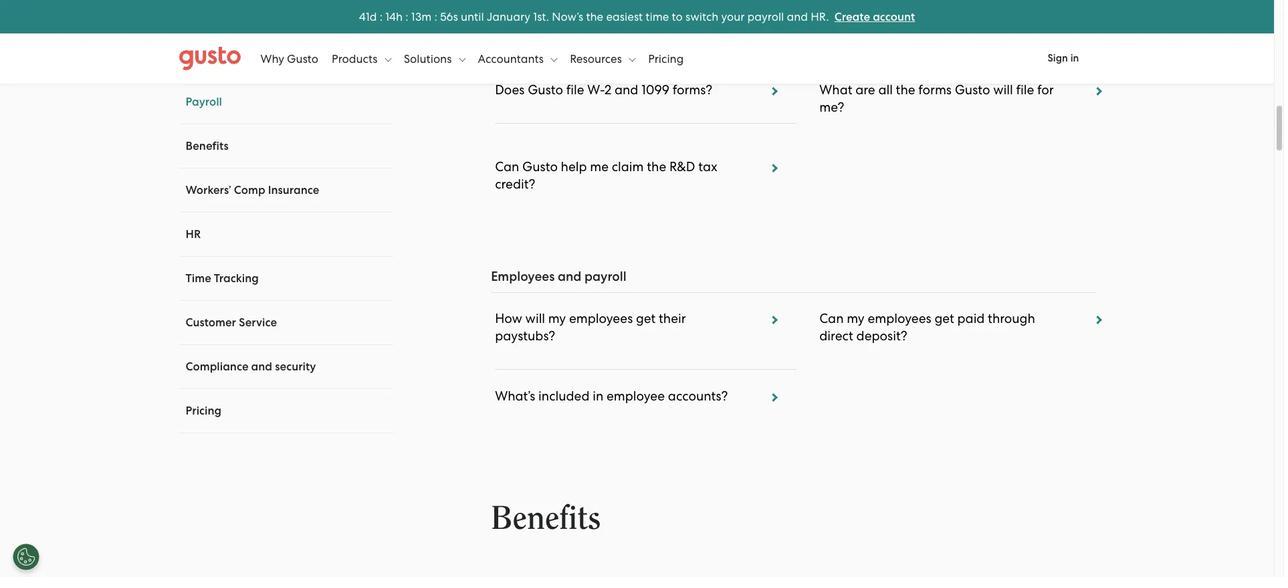 Task type: vqa. For each thing, say whether or not it's contained in the screenshot.
get
yes



Task type: describe. For each thing, give the bounding box(es) containing it.
what's included in employee accounts?
[[495, 389, 728, 404]]

gusto for does gusto file w-2 and 1099 forms?
[[528, 82, 563, 98]]

me
[[590, 159, 609, 175]]

can gusto help me claim the r&d tax credit? button
[[481, 158, 797, 235]]

2
[[605, 82, 612, 98]]

time
[[186, 272, 211, 286]]

credit?
[[495, 177, 536, 192]]

hr link
[[186, 227, 201, 242]]

payroll filings and forms
[[491, 40, 634, 56]]

online payroll services, hr, and benefits | gusto image
[[179, 47, 241, 71]]

can gusto help me claim the r&d tax credit?
[[495, 159, 718, 192]]

pricing for left pricing link
[[186, 404, 222, 418]]

security
[[275, 360, 316, 374]]

r&d
[[670, 159, 696, 175]]

gusto for can gusto help me claim the r&d tax credit?
[[523, 159, 558, 175]]

customer service link
[[186, 316, 277, 330]]

get inside how will my employees get their paystubs?
[[636, 311, 656, 327]]

accounts?
[[668, 389, 728, 404]]

are
[[856, 82, 876, 98]]

through
[[988, 311, 1036, 327]]

can for can gusto help me claim the r&d tax credit?
[[495, 159, 519, 175]]

0 vertical spatial pricing link
[[648, 38, 684, 79]]

all
[[879, 82, 893, 98]]

hr.
[[811, 10, 829, 23]]

resources button
[[570, 38, 636, 79]]

easiest
[[606, 10, 643, 23]]

will inside how will my employees get their paystubs?
[[526, 311, 545, 327]]

0 horizontal spatial benefits
[[186, 139, 229, 153]]

0 vertical spatial in
[[1071, 52, 1080, 64]]

payroll link
[[186, 95, 222, 109]]

payroll inside 4 1 d : 1 4 h : 1 3 m : 5 6 s until january 1st. now's the easiest time to switch your payroll and hr. create account
[[748, 10, 784, 23]]

gusto inside what are all the forms gusto will file for me?
[[955, 82, 991, 98]]

compliance and security
[[186, 360, 316, 374]]

how will my employees get their paystubs?
[[495, 311, 686, 344]]

employees and payroll
[[491, 269, 627, 284]]

employees
[[491, 269, 555, 284]]

can my employees get paid through direct deposit? button
[[796, 310, 1106, 387]]

create
[[835, 10, 871, 24]]

gusto for why gusto
[[287, 52, 319, 65]]

compliance and security link
[[186, 360, 316, 374]]

w-
[[588, 82, 605, 98]]

hr
[[186, 227, 201, 242]]

get inside can my employees get paid through direct deposit?
[[935, 311, 955, 327]]

time
[[646, 10, 669, 23]]

3
[[415, 10, 422, 23]]

workers' comp insurance link
[[186, 183, 319, 197]]

and right filings at the top left
[[574, 40, 598, 56]]

solutions button
[[404, 38, 466, 79]]

pricing for topmost pricing link
[[648, 52, 684, 65]]

m :
[[422, 10, 437, 23]]

employees inside can my employees get paid through direct deposit?
[[868, 311, 932, 327]]

switch
[[686, 10, 719, 23]]

why
[[261, 52, 284, 65]]

3 1 from the left
[[411, 10, 415, 23]]

0 horizontal spatial pricing link
[[186, 404, 222, 418]]

accountants
[[478, 52, 547, 65]]

can my employees get paid through direct deposit?
[[820, 311, 1036, 344]]

how will my employees get their paystubs? button
[[481, 310, 797, 387]]

paystubs?
[[495, 329, 555, 344]]

1 horizontal spatial benefits
[[491, 502, 601, 535]]

direct
[[820, 329, 854, 344]]

sign
[[1048, 52, 1069, 64]]

employees inside how will my employees get their paystubs?
[[569, 311, 633, 327]]

tax
[[699, 159, 718, 175]]

until
[[461, 10, 484, 23]]

the inside 4 1 d : 1 4 h : 1 3 m : 5 6 s until january 1st. now's the easiest time to switch your payroll and hr. create account
[[586, 10, 604, 23]]

the inside the can gusto help me claim the r&d tax credit?
[[647, 159, 667, 175]]

deposit?
[[857, 329, 908, 344]]

comp
[[234, 183, 265, 197]]

account
[[873, 10, 915, 24]]

help
[[561, 159, 587, 175]]

will inside what are all the forms gusto will file for me?
[[994, 82, 1013, 98]]

workers'
[[186, 183, 231, 197]]

now's
[[552, 10, 584, 23]]

does gusto file w-2 and 1099 forms?
[[495, 82, 713, 98]]

compliance
[[186, 360, 249, 374]]

me?
[[820, 100, 845, 115]]

how
[[495, 311, 522, 327]]

forms inside what are all the forms gusto will file for me?
[[919, 82, 952, 98]]

benefits link
[[186, 139, 229, 153]]

customer
[[186, 316, 236, 330]]

what are all the forms gusto will file for me?
[[820, 82, 1054, 115]]



Task type: locate. For each thing, give the bounding box(es) containing it.
2 horizontal spatial the
[[896, 82, 916, 98]]

0 horizontal spatial forms
[[601, 40, 634, 56]]

2 file from the left
[[1017, 82, 1035, 98]]

main element
[[179, 38, 1096, 79]]

get
[[636, 311, 656, 327], [935, 311, 955, 327]]

file left w-
[[567, 82, 585, 98]]

0 horizontal spatial payroll
[[186, 95, 222, 109]]

2 get from the left
[[935, 311, 955, 327]]

payroll up how will my employees get their paystubs?
[[585, 269, 627, 284]]

2 1 from the left
[[385, 10, 389, 23]]

1 file from the left
[[567, 82, 585, 98]]

pricing link down compliance
[[186, 404, 222, 418]]

payroll right your
[[748, 10, 784, 23]]

1 horizontal spatial pricing
[[648, 52, 684, 65]]

1 vertical spatial in
[[593, 389, 604, 404]]

0 horizontal spatial can
[[495, 159, 519, 175]]

employees
[[569, 311, 633, 327], [868, 311, 932, 327]]

customer service
[[186, 316, 277, 330]]

pricing down compliance
[[186, 404, 222, 418]]

in right sign
[[1071, 52, 1080, 64]]

forms right all
[[919, 82, 952, 98]]

1 right h :
[[411, 10, 415, 23]]

0 horizontal spatial in
[[593, 389, 604, 404]]

1 left h :
[[366, 10, 370, 23]]

service
[[239, 316, 277, 330]]

time tracking
[[186, 272, 259, 286]]

1 vertical spatial payroll
[[585, 269, 627, 284]]

payroll
[[748, 10, 784, 23], [585, 269, 627, 284]]

5
[[440, 10, 447, 23]]

tracking
[[214, 272, 259, 286]]

1 horizontal spatial the
[[647, 159, 667, 175]]

1 vertical spatial forms
[[919, 82, 952, 98]]

gusto
[[287, 52, 319, 65], [528, 82, 563, 98], [955, 82, 991, 98], [523, 159, 558, 175]]

payroll for payroll link
[[186, 95, 222, 109]]

get left "paid"
[[935, 311, 955, 327]]

my up direct
[[847, 311, 865, 327]]

file
[[567, 82, 585, 98], [1017, 82, 1035, 98]]

4 1 d : 1 4 h : 1 3 m : 5 6 s until january 1st. now's the easiest time to switch your payroll and hr. create account
[[359, 10, 915, 24]]

1st.
[[533, 10, 549, 23]]

solutions
[[404, 52, 455, 65]]

1 horizontal spatial 1
[[385, 10, 389, 23]]

for
[[1038, 82, 1054, 98]]

1 horizontal spatial my
[[847, 311, 865, 327]]

sign in
[[1048, 52, 1080, 64]]

1 vertical spatial can
[[820, 311, 844, 327]]

1 vertical spatial the
[[896, 82, 916, 98]]

pricing link
[[648, 38, 684, 79], [186, 404, 222, 418]]

1 horizontal spatial can
[[820, 311, 844, 327]]

4 left the d :
[[359, 10, 366, 23]]

0 horizontal spatial 4
[[359, 10, 366, 23]]

1 horizontal spatial get
[[935, 311, 955, 327]]

payroll
[[491, 40, 532, 56], [186, 95, 222, 109]]

products
[[332, 52, 380, 65]]

1 horizontal spatial file
[[1017, 82, 1035, 98]]

to
[[672, 10, 683, 23]]

1 my from the left
[[549, 311, 566, 327]]

gusto inside the can gusto help me claim the r&d tax credit?
[[523, 159, 558, 175]]

gusto inside main element
[[287, 52, 319, 65]]

why gusto link
[[261, 38, 319, 79]]

2 horizontal spatial 1
[[411, 10, 415, 23]]

pricing inside main element
[[648, 52, 684, 65]]

their
[[659, 311, 686, 327]]

1099
[[642, 82, 670, 98]]

the right 'now's'
[[586, 10, 604, 23]]

0 horizontal spatial get
[[636, 311, 656, 327]]

can up credit?
[[495, 159, 519, 175]]

time tracking link
[[186, 272, 259, 286]]

1 vertical spatial benefits
[[491, 502, 601, 535]]

in
[[1071, 52, 1080, 64], [593, 389, 604, 404]]

forms
[[601, 40, 634, 56], [919, 82, 952, 98]]

1 1 from the left
[[366, 10, 370, 23]]

the inside what are all the forms gusto will file for me?
[[896, 82, 916, 98]]

1 horizontal spatial forms
[[919, 82, 952, 98]]

h :
[[396, 10, 409, 23]]

employee
[[607, 389, 665, 404]]

1 horizontal spatial in
[[1071, 52, 1080, 64]]

0 vertical spatial pricing
[[648, 52, 684, 65]]

1 vertical spatial will
[[526, 311, 545, 327]]

and inside 4 1 d : 1 4 h : 1 3 m : 5 6 s until january 1st. now's the easiest time to switch your payroll and hr. create account
[[787, 10, 808, 23]]

what
[[820, 82, 853, 98]]

what are all the forms gusto will file for me? button
[[796, 81, 1106, 158]]

why gusto
[[261, 52, 319, 65]]

will up paystubs?
[[526, 311, 545, 327]]

1 employees from the left
[[569, 311, 633, 327]]

products button
[[332, 38, 391, 79]]

does gusto file w-2 and 1099 forms? button
[[481, 81, 797, 158]]

0 horizontal spatial employees
[[569, 311, 633, 327]]

1 horizontal spatial employees
[[868, 311, 932, 327]]

resources
[[570, 52, 625, 65]]

my
[[549, 311, 566, 327], [847, 311, 865, 327]]

and left 'security'
[[251, 360, 272, 374]]

can for can my employees get paid through direct deposit?
[[820, 311, 844, 327]]

insurance
[[268, 183, 319, 197]]

0 horizontal spatial payroll
[[585, 269, 627, 284]]

payroll down online payroll services, hr, and benefits | gusto image
[[186, 95, 222, 109]]

will
[[994, 82, 1013, 98], [526, 311, 545, 327]]

0 vertical spatial payroll
[[491, 40, 532, 56]]

6
[[447, 10, 453, 23]]

can inside the can gusto help me claim the r&d tax credit?
[[495, 159, 519, 175]]

accountants button
[[478, 38, 558, 79]]

the
[[586, 10, 604, 23], [896, 82, 916, 98], [647, 159, 667, 175]]

0 vertical spatial will
[[994, 82, 1013, 98]]

1 vertical spatial pricing
[[186, 404, 222, 418]]

1 vertical spatial payroll
[[186, 95, 222, 109]]

get left their
[[636, 311, 656, 327]]

1
[[366, 10, 370, 23], [385, 10, 389, 23], [411, 10, 415, 23]]

workers' comp insurance
[[186, 183, 319, 197]]

pricing
[[648, 52, 684, 65], [186, 404, 222, 418]]

in inside dropdown button
[[593, 389, 604, 404]]

1 horizontal spatial will
[[994, 82, 1013, 98]]

2 4 from the left
[[389, 10, 396, 23]]

0 horizontal spatial my
[[549, 311, 566, 327]]

my inside can my employees get paid through direct deposit?
[[847, 311, 865, 327]]

file left 'for'
[[1017, 82, 1035, 98]]

pricing up 1099
[[648, 52, 684, 65]]

can
[[495, 159, 519, 175], [820, 311, 844, 327]]

and inside dropdown button
[[615, 82, 639, 98]]

0 vertical spatial payroll
[[748, 10, 784, 23]]

and right employees
[[558, 269, 582, 284]]

1 horizontal spatial pricing link
[[648, 38, 684, 79]]

included
[[539, 389, 590, 404]]

0 vertical spatial forms
[[601, 40, 634, 56]]

0 horizontal spatial 1
[[366, 10, 370, 23]]

forms down easiest
[[601, 40, 634, 56]]

my inside how will my employees get their paystubs?
[[549, 311, 566, 327]]

the right all
[[896, 82, 916, 98]]

paid
[[958, 311, 985, 327]]

1 4 from the left
[[359, 10, 366, 23]]

benefits
[[186, 139, 229, 153], [491, 502, 601, 535]]

file inside what are all the forms gusto will file for me?
[[1017, 82, 1035, 98]]

2 employees from the left
[[868, 311, 932, 327]]

will left 'for'
[[994, 82, 1013, 98]]

what's
[[495, 389, 535, 404]]

1 vertical spatial pricing link
[[186, 404, 222, 418]]

can inside can my employees get paid through direct deposit?
[[820, 311, 844, 327]]

in right included
[[593, 389, 604, 404]]

0 horizontal spatial will
[[526, 311, 545, 327]]

0 vertical spatial benefits
[[186, 139, 229, 153]]

d :
[[370, 10, 383, 23]]

2 vertical spatial the
[[647, 159, 667, 175]]

can up direct
[[820, 311, 844, 327]]

payroll for payroll filings and forms
[[491, 40, 532, 56]]

employees down the employees and payroll
[[569, 311, 633, 327]]

1 get from the left
[[636, 311, 656, 327]]

0 vertical spatial can
[[495, 159, 519, 175]]

s
[[453, 10, 458, 23]]

2 my from the left
[[847, 311, 865, 327]]

sign in link
[[1032, 43, 1096, 74]]

0 vertical spatial the
[[586, 10, 604, 23]]

and right 2
[[615, 82, 639, 98]]

1 horizontal spatial payroll
[[748, 10, 784, 23]]

the left r&d
[[647, 159, 667, 175]]

january
[[487, 10, 531, 23]]

4 right the d :
[[389, 10, 396, 23]]

1 right the d :
[[385, 10, 389, 23]]

claim
[[612, 159, 644, 175]]

1 horizontal spatial payroll
[[491, 40, 532, 56]]

my up paystubs?
[[549, 311, 566, 327]]

your
[[722, 10, 745, 23]]

4
[[359, 10, 366, 23], [389, 10, 396, 23]]

filings
[[535, 40, 571, 56]]

0 horizontal spatial file
[[567, 82, 585, 98]]

0 horizontal spatial the
[[586, 10, 604, 23]]

pricing link up 1099
[[648, 38, 684, 79]]

forms?
[[673, 82, 713, 98]]

create account link
[[835, 10, 915, 24]]

1 horizontal spatial 4
[[389, 10, 396, 23]]

what's included in employee accounts? button
[[481, 387, 797, 447]]

payroll down january
[[491, 40, 532, 56]]

does
[[495, 82, 525, 98]]

and left 'hr.'
[[787, 10, 808, 23]]

employees up 'deposit?'
[[868, 311, 932, 327]]

0 horizontal spatial pricing
[[186, 404, 222, 418]]

and
[[787, 10, 808, 23], [574, 40, 598, 56], [615, 82, 639, 98], [558, 269, 582, 284], [251, 360, 272, 374]]



